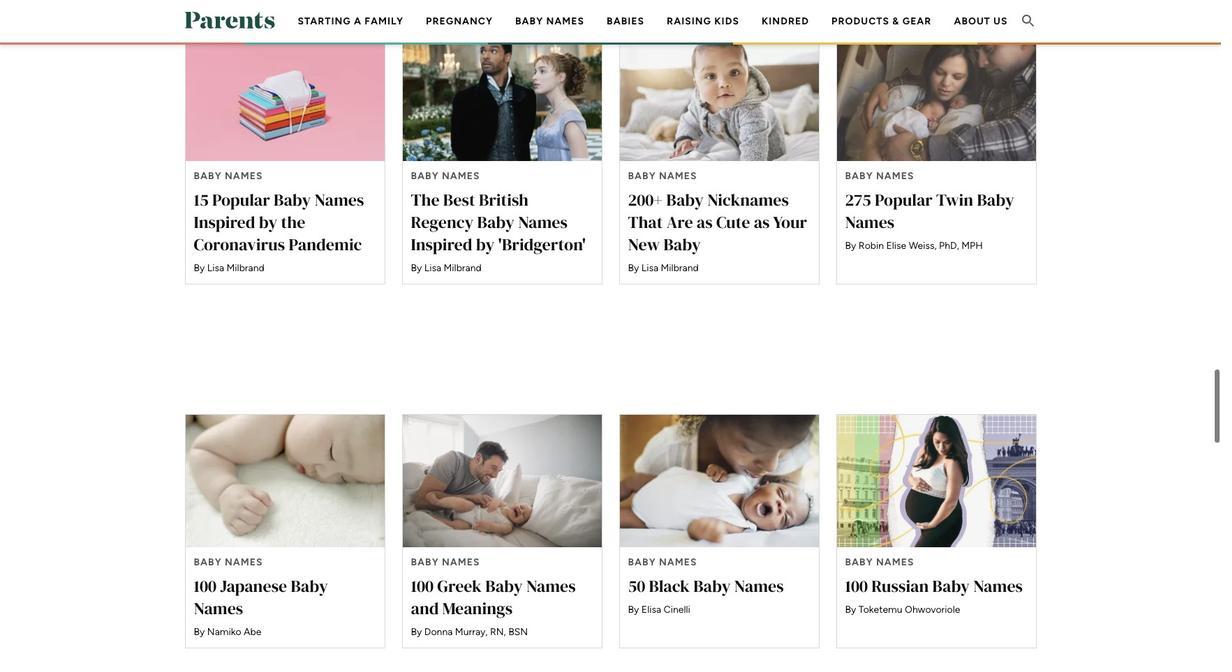 Task type: locate. For each thing, give the bounding box(es) containing it.
0 horizontal spatial by
[[259, 210, 277, 233]]

pandemic
[[289, 232, 362, 255]]

popular inside 275 popular twin baby names
[[875, 188, 933, 211]]

inspired left the at left top
[[194, 210, 255, 233]]

family
[[365, 15, 404, 27]]

baby
[[515, 15, 543, 27], [274, 188, 311, 211], [666, 188, 704, 211], [977, 188, 1014, 211], [477, 210, 514, 233], [664, 232, 701, 255], [291, 574, 328, 597], [485, 574, 523, 597], [693, 574, 731, 597], [932, 574, 970, 597]]

products & gear
[[831, 15, 932, 27]]

2 popular from the left
[[875, 188, 933, 211]]

inspired down the
[[411, 232, 472, 255]]

your
[[773, 210, 807, 233]]

200+ baby nicknames that are as cute as your new baby link
[[619, 27, 819, 284]]

50 black baby names link
[[619, 414, 819, 648]]

babies
[[607, 15, 644, 27]]

about us link
[[954, 15, 1008, 27]]

1 horizontal spatial as
[[754, 210, 770, 233]]

100 inside 100 japanese baby names
[[194, 574, 216, 597]]

coronavirus
[[194, 232, 285, 255]]

100 left japanese
[[194, 574, 216, 597]]

100 for 100 japanese baby names
[[194, 574, 216, 597]]

raising kids
[[667, 15, 739, 27]]

275 popular twin baby names link
[[836, 27, 1036, 284]]

200+ baby nicknames that are as cute as your new baby
[[628, 188, 807, 255]]

100 russian baby names
[[845, 574, 1023, 597]]

by down british at left top
[[476, 232, 495, 255]]

baby inside 50 black baby names link
[[693, 574, 731, 597]]

inspired
[[194, 210, 255, 233], [411, 232, 472, 255]]

visit parents' homepage image
[[185, 12, 275, 29]]

0 horizontal spatial as
[[697, 210, 713, 233]]

as left your
[[754, 210, 770, 233]]

popular right 275
[[875, 188, 933, 211]]

0 horizontal spatial inspired
[[194, 210, 255, 233]]

new
[[628, 232, 660, 255]]

100 inside 100 greek baby names and meanings
[[411, 574, 434, 597]]

100
[[194, 574, 216, 597], [411, 574, 434, 597], [845, 574, 868, 597]]

twin
[[936, 188, 973, 211]]

names inside the header navigation
[[546, 15, 584, 27]]

meanings
[[442, 597, 513, 620]]

products
[[831, 15, 889, 27]]

baby inside '100 russian baby names' link
[[932, 574, 970, 597]]

100 japanese baby names link
[[185, 414, 385, 648]]

baby inside 15 popular baby names inspired by the coronavirus pandemic
[[274, 188, 311, 211]]

1 as from the left
[[697, 210, 713, 233]]

as
[[697, 210, 713, 233], [754, 210, 770, 233]]

popular right 15
[[212, 188, 270, 211]]

by left the at left top
[[259, 210, 277, 233]]

by
[[259, 210, 277, 233], [476, 232, 495, 255]]

200+
[[628, 188, 663, 211]]

about
[[954, 15, 990, 27]]

1 100 from the left
[[194, 574, 216, 597]]

names inside 100 greek baby names and meanings
[[526, 574, 576, 597]]

about us
[[954, 15, 1008, 27]]

russian
[[871, 574, 929, 597]]

popular inside 15 popular baby names inspired by the coronavirus pandemic
[[212, 188, 270, 211]]

products & gear link
[[831, 15, 932, 27]]

baby names link
[[515, 15, 584, 27]]

2 horizontal spatial 100
[[845, 574, 868, 597]]

baby inside the best british regency baby names inspired by 'bridgerton'
[[477, 210, 514, 233]]

1 popular from the left
[[212, 188, 270, 211]]

0 horizontal spatial 100
[[194, 574, 216, 597]]

baby inside the header navigation
[[515, 15, 543, 27]]

3 100 from the left
[[845, 574, 868, 597]]

starting a family
[[298, 15, 404, 27]]

as right are
[[697, 210, 713, 233]]

15 popular baby names inspired by the coronavirus pandemic
[[194, 188, 364, 255]]

15
[[194, 188, 209, 211]]

1 horizontal spatial 100
[[411, 574, 434, 597]]

15 popular baby names inspired by the coronavirus pandemic link
[[185, 27, 385, 284]]

the
[[281, 210, 305, 233]]

0 horizontal spatial popular
[[212, 188, 270, 211]]

1 horizontal spatial by
[[476, 232, 495, 255]]

100 left russian
[[845, 574, 868, 597]]

header navigation
[[287, 0, 1019, 87]]

100 left 'greek'
[[411, 574, 434, 597]]

baby names
[[515, 15, 584, 27]]

popular
[[212, 188, 270, 211], [875, 188, 933, 211]]

1 horizontal spatial inspired
[[411, 232, 472, 255]]

a
[[354, 15, 362, 27]]

an image of a a mask holding a stack of notebooks that is filled with baby names. image
[[185, 28, 384, 161]]

names
[[546, 15, 584, 27], [315, 188, 364, 211], [518, 210, 568, 233], [845, 210, 895, 233], [526, 574, 576, 597], [734, 574, 784, 597], [973, 574, 1023, 597], [194, 597, 243, 620]]

1 horizontal spatial popular
[[875, 188, 933, 211]]

close-up of mother looking at cute newborn daughter yawning while lying on bed image
[[620, 415, 819, 547]]

popular for names
[[875, 188, 933, 211]]

kindred
[[762, 15, 809, 27]]

275
[[845, 188, 871, 211]]

100 greek baby names and meanings link
[[402, 414, 602, 648]]

100 for 100 russian baby names
[[845, 574, 868, 597]]

2 100 from the left
[[411, 574, 434, 597]]

laughing baby image
[[402, 415, 601, 547]]



Task type: describe. For each thing, give the bounding box(es) containing it.
inspired inside 15 popular baby names inspired by the coronavirus pandemic
[[194, 210, 255, 233]]

starting
[[298, 15, 351, 27]]

baby inside 275 popular twin baby names
[[977, 188, 1014, 211]]

nicknames
[[707, 188, 789, 211]]

100 for 100 greek baby names and meanings
[[411, 574, 434, 597]]

2 as from the left
[[754, 210, 770, 233]]

names inside the best british regency baby names inspired by 'bridgerton'
[[518, 210, 568, 233]]

pregnancy link
[[426, 15, 493, 27]]

portrait of a baby in bed image
[[620, 28, 819, 161]]

the best british regency baby names inspired by 'bridgerton' link
[[402, 27, 602, 284]]

&
[[892, 15, 899, 27]]

baby girl sleeping on bed image
[[185, 415, 384, 547]]

popular for inspired
[[212, 188, 270, 211]]

pregnant woman in front of russian architecture image
[[837, 415, 1036, 547]]

50
[[628, 574, 645, 597]]

baby inside 100 greek baby names and meanings
[[485, 574, 523, 597]]

100 japanese baby names
[[194, 574, 328, 620]]

babies link
[[607, 15, 644, 27]]

raising kids link
[[667, 15, 739, 27]]

kindred link
[[762, 15, 809, 27]]

starting a family link
[[298, 15, 404, 27]]

baby inside 100 japanese baby names
[[291, 574, 328, 597]]

names inside 275 popular twin baby names
[[845, 210, 895, 233]]

us
[[993, 15, 1008, 27]]

names inside 15 popular baby names inspired by the coronavirus pandemic
[[315, 188, 364, 211]]

100 greek baby names and meanings
[[411, 574, 576, 620]]

the best british regency baby names inspired by 'bridgerton'
[[411, 188, 586, 255]]

100 russian baby names link
[[836, 414, 1036, 648]]

and
[[411, 597, 439, 620]]

raising
[[667, 15, 711, 27]]

'bridgerton'
[[498, 232, 586, 255]]

cute
[[716, 210, 750, 233]]

an image from the show bridgerton. image
[[402, 28, 601, 161]]

by inside 15 popular baby names inspired by the coronavirus pandemic
[[259, 210, 277, 233]]

275 popular twin baby names
[[845, 188, 1014, 233]]

search image
[[1020, 12, 1036, 29]]

kids
[[714, 15, 739, 27]]

inspired inside the best british regency baby names inspired by 'bridgerton'
[[411, 232, 472, 255]]

best
[[443, 188, 475, 211]]

greek
[[437, 574, 482, 597]]

newborn fraternal twins snuggle up together with parents in hospital bed image
[[837, 28, 1036, 161]]

japanese
[[220, 574, 287, 597]]

gear
[[902, 15, 932, 27]]

the
[[411, 188, 440, 211]]

pregnancy
[[426, 15, 493, 27]]

50 black baby names
[[628, 574, 784, 597]]

names inside 100 japanese baby names
[[194, 597, 243, 620]]

regency
[[411, 210, 474, 233]]

by inside the best british regency baby names inspired by 'bridgerton'
[[476, 232, 495, 255]]

that
[[628, 210, 663, 233]]

british
[[479, 188, 528, 211]]

black
[[649, 574, 690, 597]]

are
[[666, 210, 693, 233]]



Task type: vqa. For each thing, say whether or not it's contained in the screenshot.
Superstar
no



